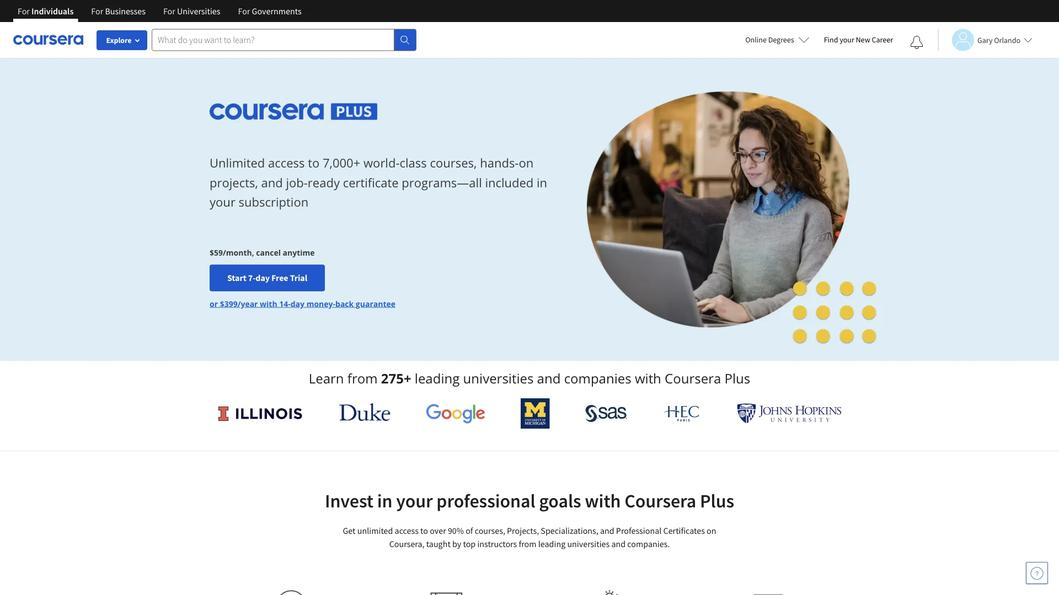 Task type: describe. For each thing, give the bounding box(es) containing it.
online degrees
[[745, 35, 794, 45]]

projects,
[[210, 174, 258, 191]]

access inside get unlimited access to over 90% of courses, projects, specializations, and professional certificates on coursera, taught by top instructors from leading universities and companies.
[[395, 526, 419, 537]]

online degrees button
[[737, 28, 818, 52]]

start
[[227, 273, 246, 284]]

1 vertical spatial day
[[291, 299, 305, 309]]

hec paris image
[[663, 403, 702, 425]]

university of michigan image
[[521, 399, 550, 429]]

on inside get unlimited access to over 90% of courses, projects, specializations, and professional certificates on coursera, taught by top instructors from leading universities and companies.
[[707, 526, 716, 537]]

for governments
[[238, 6, 302, 17]]

ready
[[308, 174, 340, 191]]

0 horizontal spatial from
[[347, 370, 378, 388]]

and left 'professional'
[[600, 526, 614, 537]]

or $399 /year with 14-day money-back guarantee
[[210, 299, 396, 309]]

businesses
[[105, 6, 146, 17]]

save money image
[[430, 593, 470, 596]]

by
[[452, 539, 461, 550]]

on inside the unlimited access to 7,000+ world-class courses, hands-on projects, and job-ready certificate programs—all included in your subscription
[[519, 155, 534, 171]]

your inside find your new career link
[[840, 35, 854, 45]]

of
[[466, 526, 473, 537]]

google image
[[426, 404, 485, 424]]

start 7-day free trial
[[227, 273, 307, 284]]

companies.
[[627, 539, 670, 550]]

unlimited access to 7,000+ world-class courses, hands-on projects, and job-ready certificate programs—all included in your subscription
[[210, 155, 547, 210]]

get unlimited access to over 90% of courses, projects, specializations, and professional certificates on coursera, taught by top instructors from leading universities and companies.
[[343, 526, 716, 550]]

job-
[[286, 174, 308, 191]]

professional
[[437, 490, 535, 513]]

$59
[[210, 247, 223, 258]]

subscription
[[239, 194, 308, 210]]

1 horizontal spatial with
[[585, 490, 621, 513]]

2 vertical spatial your
[[396, 490, 433, 513]]

degrees
[[768, 35, 794, 45]]

over
[[430, 526, 446, 537]]

and up university of michigan image
[[537, 370, 561, 388]]

to inside the unlimited access to 7,000+ world-class courses, hands-on projects, and job-ready certificate programs—all included in your subscription
[[308, 155, 320, 171]]

/month,
[[223, 247, 254, 258]]

top
[[463, 539, 476, 550]]

1 vertical spatial with
[[635, 370, 661, 388]]

career
[[872, 35, 893, 45]]

/year
[[238, 299, 258, 309]]

cancel
[[256, 247, 281, 258]]

universities inside get unlimited access to over 90% of courses, projects, specializations, and professional certificates on coursera, taught by top instructors from leading universities and companies.
[[567, 539, 610, 550]]

find
[[824, 35, 838, 45]]

find your new career
[[824, 35, 893, 45]]

from inside get unlimited access to over 90% of courses, projects, specializations, and professional certificates on coursera, taught by top instructors from leading universities and companies.
[[519, 539, 536, 550]]

access inside the unlimited access to 7,000+ world-class courses, hands-on projects, and job-ready certificate programs—all included in your subscription
[[268, 155, 305, 171]]

universities
[[177, 6, 220, 17]]

sas image
[[585, 405, 627, 423]]

and down 'professional'
[[611, 539, 626, 550]]

projects,
[[507, 526, 539, 537]]

or
[[210, 299, 218, 309]]

individuals
[[31, 6, 74, 17]]

leading inside get unlimited access to over 90% of courses, projects, specializations, and professional certificates on coursera, taught by top instructors from leading universities and companies.
[[538, 539, 566, 550]]

0 vertical spatial coursera
[[665, 370, 721, 388]]

world-
[[364, 155, 400, 171]]

invest in your professional goals with coursera plus
[[325, 490, 734, 513]]

explore button
[[97, 30, 147, 50]]

275+
[[381, 370, 411, 388]]

anytime
[[283, 247, 315, 258]]

1 vertical spatial coursera
[[625, 490, 696, 513]]

duke university image
[[339, 404, 390, 421]]

specializations,
[[541, 526, 598, 537]]

new
[[856, 35, 870, 45]]

0 vertical spatial plus
[[725, 370, 750, 388]]

certificate
[[343, 174, 399, 191]]

0 vertical spatial universities
[[463, 370, 534, 388]]

0 vertical spatial leading
[[415, 370, 460, 388]]

start 7-day free trial button
[[210, 265, 325, 291]]

johns hopkins university image
[[737, 404, 842, 424]]

explore
[[106, 35, 132, 45]]

$59 /month, cancel anytime
[[210, 247, 315, 258]]

courses, inside the unlimited access to 7,000+ world-class courses, hands-on projects, and job-ready certificate programs—all included in your subscription
[[430, 155, 477, 171]]

guarantee
[[356, 299, 396, 309]]

banner navigation
[[9, 0, 310, 22]]

for individuals
[[18, 6, 74, 17]]

gary orlando button
[[938, 29, 1033, 51]]

included
[[485, 174, 534, 191]]

courses, inside get unlimited access to over 90% of courses, projects, specializations, and professional certificates on coursera, taught by top instructors from leading universities and companies.
[[475, 526, 505, 537]]



Task type: locate. For each thing, give the bounding box(es) containing it.
show notifications image
[[910, 36, 923, 49]]

help center image
[[1030, 567, 1044, 580]]

plus
[[725, 370, 750, 388], [700, 490, 734, 513]]

14-
[[279, 299, 291, 309]]

trial
[[290, 273, 307, 284]]

None search field
[[152, 29, 416, 51]]

invest
[[325, 490, 373, 513]]

with left 14- on the left bottom of page
[[260, 299, 277, 309]]

1 vertical spatial from
[[519, 539, 536, 550]]

in right the included
[[537, 174, 547, 191]]

for for businesses
[[91, 6, 103, 17]]

0 horizontal spatial universities
[[463, 370, 534, 388]]

1 vertical spatial access
[[395, 526, 419, 537]]

$399
[[220, 299, 238, 309]]

for
[[18, 6, 30, 17], [91, 6, 103, 17], [163, 6, 175, 17], [238, 6, 250, 17]]

universities
[[463, 370, 534, 388], [567, 539, 610, 550]]

for left businesses on the left of page
[[91, 6, 103, 17]]

find your new career link
[[818, 33, 899, 47]]

to left over
[[420, 526, 428, 537]]

courses, up "instructors"
[[475, 526, 505, 537]]

gary orlando
[[977, 35, 1021, 45]]

coursera up 'professional'
[[625, 490, 696, 513]]

governments
[[252, 6, 302, 17]]

universities down specializations,
[[567, 539, 610, 550]]

1 horizontal spatial universities
[[567, 539, 610, 550]]

university of illinois at urbana-champaign image
[[217, 405, 304, 423]]

7-
[[248, 273, 256, 284]]

on
[[519, 155, 534, 171], [707, 526, 716, 537]]

access up coursera,
[[395, 526, 419, 537]]

professional
[[616, 526, 662, 537]]

for businesses
[[91, 6, 146, 17]]

day left money-
[[291, 299, 305, 309]]

flexible learning image
[[590, 591, 628, 596]]

0 vertical spatial on
[[519, 155, 534, 171]]

What do you want to learn? text field
[[152, 29, 394, 51]]

your inside the unlimited access to 7,000+ world-class courses, hands-on projects, and job-ready certificate programs—all included in your subscription
[[210, 194, 235, 210]]

on right certificates
[[707, 526, 716, 537]]

and
[[261, 174, 283, 191], [537, 370, 561, 388], [600, 526, 614, 537], [611, 539, 626, 550]]

1 horizontal spatial on
[[707, 526, 716, 537]]

leading down specializations,
[[538, 539, 566, 550]]

class
[[400, 155, 427, 171]]

for left universities
[[163, 6, 175, 17]]

back
[[335, 299, 354, 309]]

from
[[347, 370, 378, 388], [519, 539, 536, 550]]

companies
[[564, 370, 631, 388]]

certificates
[[663, 526, 705, 537]]

instructors
[[477, 539, 517, 550]]

1 horizontal spatial from
[[519, 539, 536, 550]]

for left governments
[[238, 6, 250, 17]]

coursera image
[[13, 31, 83, 49]]

coursera,
[[389, 539, 425, 550]]

day left free
[[256, 273, 270, 284]]

0 horizontal spatial day
[[256, 273, 270, 284]]

universities up university of michigan image
[[463, 370, 534, 388]]

your
[[840, 35, 854, 45], [210, 194, 235, 210], [396, 490, 433, 513]]

your right the "find"
[[840, 35, 854, 45]]

hands-
[[480, 155, 519, 171]]

from left 275+
[[347, 370, 378, 388]]

to up ready
[[308, 155, 320, 171]]

0 vertical spatial day
[[256, 273, 270, 284]]

1 for from the left
[[18, 6, 30, 17]]

1 vertical spatial in
[[377, 490, 392, 513]]

1 vertical spatial on
[[707, 526, 716, 537]]

0 vertical spatial courses,
[[430, 155, 477, 171]]

orlando
[[994, 35, 1021, 45]]

0 vertical spatial from
[[347, 370, 378, 388]]

1 vertical spatial your
[[210, 194, 235, 210]]

0 horizontal spatial to
[[308, 155, 320, 171]]

0 horizontal spatial with
[[260, 299, 277, 309]]

learn anything image
[[276, 591, 306, 596]]

gary
[[977, 35, 993, 45]]

2 vertical spatial with
[[585, 490, 621, 513]]

courses,
[[430, 155, 477, 171], [475, 526, 505, 537]]

to inside get unlimited access to over 90% of courses, projects, specializations, and professional certificates on coursera, taught by top instructors from leading universities and companies.
[[420, 526, 428, 537]]

0 horizontal spatial access
[[268, 155, 305, 171]]

1 horizontal spatial to
[[420, 526, 428, 537]]

1 horizontal spatial access
[[395, 526, 419, 537]]

coursera
[[665, 370, 721, 388], [625, 490, 696, 513]]

access
[[268, 155, 305, 171], [395, 526, 419, 537]]

0 horizontal spatial in
[[377, 490, 392, 513]]

programs—all
[[402, 174, 482, 191]]

coursera up hec paris image
[[665, 370, 721, 388]]

for for individuals
[[18, 6, 30, 17]]

4 for from the left
[[238, 6, 250, 17]]

learn
[[309, 370, 344, 388]]

on up the included
[[519, 155, 534, 171]]

coursera plus image
[[210, 104, 378, 120]]

0 vertical spatial your
[[840, 35, 854, 45]]

with right goals
[[585, 490, 621, 513]]

2 for from the left
[[91, 6, 103, 17]]

unlimited
[[210, 155, 265, 171]]

0 horizontal spatial your
[[210, 194, 235, 210]]

your down projects,
[[210, 194, 235, 210]]

1 horizontal spatial your
[[396, 490, 433, 513]]

day inside start 7-day free trial button
[[256, 273, 270, 284]]

unlimited
[[357, 526, 393, 537]]

taught
[[426, 539, 451, 550]]

0 vertical spatial to
[[308, 155, 320, 171]]

for for governments
[[238, 6, 250, 17]]

2 horizontal spatial your
[[840, 35, 854, 45]]

for universities
[[163, 6, 220, 17]]

leading up google image
[[415, 370, 460, 388]]

0 horizontal spatial on
[[519, 155, 534, 171]]

free
[[271, 273, 288, 284]]

1 horizontal spatial in
[[537, 174, 547, 191]]

leading
[[415, 370, 460, 388], [538, 539, 566, 550]]

money-
[[307, 299, 335, 309]]

1 vertical spatial leading
[[538, 539, 566, 550]]

day
[[256, 273, 270, 284], [291, 299, 305, 309]]

in
[[537, 174, 547, 191], [377, 490, 392, 513]]

with right the companies
[[635, 370, 661, 388]]

1 horizontal spatial leading
[[538, 539, 566, 550]]

from down projects, at the bottom of the page
[[519, 539, 536, 550]]

0 horizontal spatial leading
[[415, 370, 460, 388]]

0 vertical spatial with
[[260, 299, 277, 309]]

0 vertical spatial access
[[268, 155, 305, 171]]

7,000+
[[323, 155, 360, 171]]

1 horizontal spatial day
[[291, 299, 305, 309]]

1 vertical spatial plus
[[700, 490, 734, 513]]

in inside the unlimited access to 7,000+ world-class courses, hands-on projects, and job-ready certificate programs—all included in your subscription
[[537, 174, 547, 191]]

1 vertical spatial universities
[[567, 539, 610, 550]]

your up over
[[396, 490, 433, 513]]

goals
[[539, 490, 581, 513]]

2 horizontal spatial with
[[635, 370, 661, 388]]

to
[[308, 155, 320, 171], [420, 526, 428, 537]]

courses, up programs—all
[[430, 155, 477, 171]]

for left the individuals
[[18, 6, 30, 17]]

90%
[[448, 526, 464, 537]]

online
[[745, 35, 767, 45]]

1 vertical spatial courses,
[[475, 526, 505, 537]]

with
[[260, 299, 277, 309], [635, 370, 661, 388], [585, 490, 621, 513]]

0 vertical spatial in
[[537, 174, 547, 191]]

learn from 275+ leading universities and companies with coursera plus
[[309, 370, 750, 388]]

access up job-
[[268, 155, 305, 171]]

3 for from the left
[[163, 6, 175, 17]]

and up subscription
[[261, 174, 283, 191]]

and inside the unlimited access to 7,000+ world-class courses, hands-on projects, and job-ready certificate programs—all included in your subscription
[[261, 174, 283, 191]]

in up unlimited
[[377, 490, 392, 513]]

1 vertical spatial to
[[420, 526, 428, 537]]

for for universities
[[163, 6, 175, 17]]

get
[[343, 526, 356, 537]]



Task type: vqa. For each thing, say whether or not it's contained in the screenshot.
the Coursera for Campus IMAGE
no



